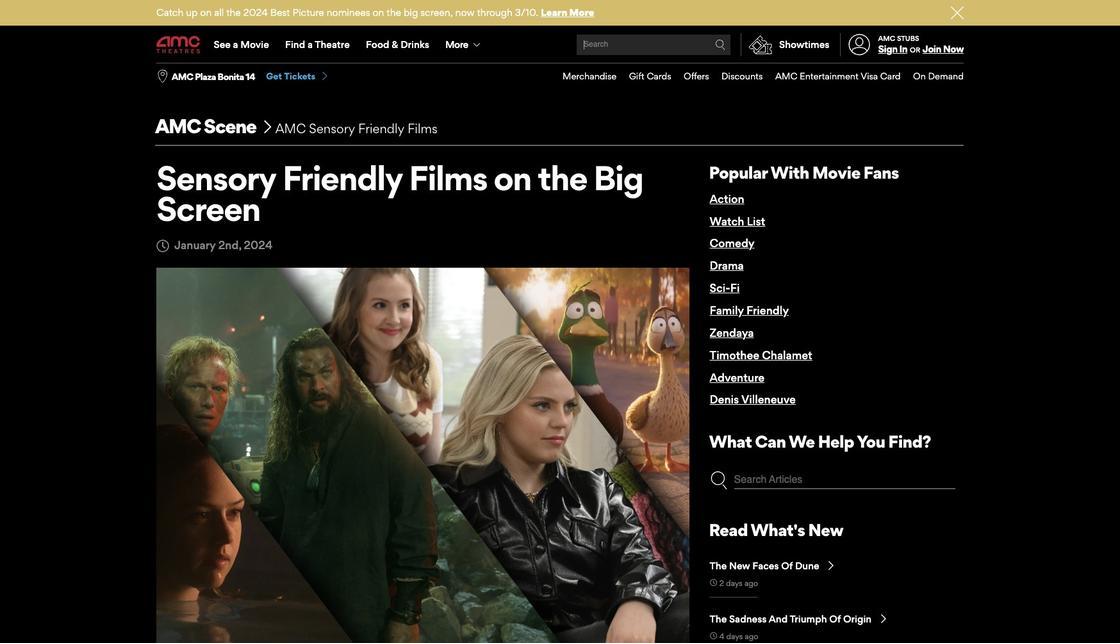 Task type: describe. For each thing, give the bounding box(es) containing it.
january
[[174, 238, 216, 252]]

14
[[246, 71, 255, 82]]

the for on
[[226, 6, 241, 19]]

sci-fi
[[710, 282, 740, 295]]

the new faces of dune
[[710, 560, 820, 573]]

and
[[769, 614, 788, 626]]

days for sadness
[[727, 632, 743, 642]]

sign in button
[[879, 43, 908, 55]]

zendaya
[[710, 326, 754, 340]]

screen,
[[421, 6, 453, 19]]

learn
[[541, 6, 568, 19]]

watch list link
[[710, 211, 925, 233]]

popular with movie fans
[[709, 162, 899, 183]]

amc for amc entertainment visa card
[[776, 71, 798, 81]]

catch up on all the 2024 best picture nominees on the big screen, now through 3/10. learn more
[[156, 6, 595, 19]]

list
[[747, 215, 766, 228]]

amc plaza bonita 14 button
[[172, 70, 255, 83]]

drinks
[[401, 38, 429, 51]]

the new faces of dune link
[[710, 560, 956, 573]]

sensory friendly films on the big screen image
[[156, 268, 689, 644]]

find
[[285, 38, 305, 51]]

timothee chalamet link
[[710, 345, 925, 367]]

comedy link
[[710, 233, 925, 255]]

now
[[455, 6, 475, 19]]

the sadness and triumph of origin link
[[710, 614, 956, 626]]

denis
[[710, 393, 739, 407]]

0 horizontal spatial new
[[729, 560, 750, 573]]

what
[[709, 432, 752, 452]]

origin
[[844, 614, 872, 626]]

gift
[[629, 71, 645, 81]]

get tickets link
[[266, 71, 330, 82]]

entertainment
[[800, 71, 859, 81]]

family
[[710, 304, 744, 317]]

0 horizontal spatial on
[[200, 6, 212, 19]]

tickets
[[284, 71, 316, 81]]

movie for with
[[813, 162, 861, 183]]

all
[[214, 6, 224, 19]]

submit search element
[[710, 472, 728, 490]]

watch
[[710, 215, 744, 228]]

3/10.
[[515, 6, 539, 19]]

amc for amc stubs sign in or join now
[[879, 34, 896, 43]]

sadness
[[729, 614, 767, 626]]

more button
[[437, 27, 491, 63]]

published date image for the sadness and triumph of origin
[[710, 633, 717, 640]]

amc for amc scene
[[155, 114, 201, 138]]

menu containing more
[[156, 27, 964, 63]]

best
[[270, 6, 290, 19]]

join
[[923, 43, 942, 55]]

sensory inside sensory friendly films on the big screen
[[156, 158, 276, 199]]

plaza
[[195, 71, 216, 82]]

dune
[[795, 560, 820, 573]]

action
[[710, 192, 745, 206]]

with
[[771, 162, 809, 183]]

amc scene link
[[155, 114, 256, 138]]

2
[[720, 579, 724, 589]]

on inside sensory friendly films on the big screen
[[494, 158, 531, 199]]

sign in or join amc stubs element
[[840, 27, 964, 63]]

1 horizontal spatial the
[[387, 6, 401, 19]]

fans
[[864, 162, 899, 183]]

triumph
[[790, 614, 827, 626]]

villeneuve
[[742, 393, 796, 407]]

0 vertical spatial films
[[408, 121, 438, 136]]

user profile image
[[842, 34, 878, 56]]

discounts link
[[709, 63, 763, 90]]

join now button
[[923, 43, 964, 55]]

timothee
[[710, 349, 760, 362]]

catch
[[156, 6, 184, 19]]

4
[[720, 632, 725, 642]]

fi
[[731, 282, 740, 295]]

friendly for family
[[747, 304, 789, 317]]

sci-
[[710, 282, 731, 295]]

amc stubs sign in or join now
[[879, 34, 964, 55]]

a for movie
[[233, 38, 238, 51]]

ago for new
[[745, 579, 758, 589]]

films inside sensory friendly films on the big screen
[[409, 158, 487, 199]]

zendaya link
[[710, 322, 925, 345]]

now
[[943, 43, 964, 55]]

denis villeneuve link
[[710, 389, 925, 412]]

the sadness and triumph of origin
[[710, 614, 872, 626]]

1 horizontal spatial new
[[808, 520, 844, 541]]

on demand link
[[901, 63, 964, 90]]

family friendly
[[710, 304, 789, 317]]

read what's new
[[709, 520, 844, 541]]

learn more link
[[541, 6, 595, 19]]

amc scene
[[155, 114, 256, 138]]

read
[[709, 520, 748, 541]]

drama
[[710, 259, 744, 273]]

screen
[[156, 188, 260, 229]]

adventure
[[710, 371, 765, 384]]

days for new
[[726, 579, 743, 589]]

more inside more button
[[446, 38, 468, 51]]

the for the sadness and triumph of origin
[[710, 614, 727, 626]]

1 horizontal spatial sensory
[[309, 121, 355, 136]]

card
[[881, 71, 901, 81]]

4 days ago
[[720, 632, 759, 642]]



Task type: vqa. For each thing, say whether or not it's contained in the screenshot.
Fully
no



Task type: locate. For each thing, give the bounding box(es) containing it.
2 vertical spatial friendly
[[747, 304, 789, 317]]

0 horizontal spatial a
[[233, 38, 238, 51]]

on
[[914, 71, 926, 81]]

offers link
[[672, 63, 709, 90]]

published date element left january
[[156, 240, 169, 252]]

published date element for the new faces of dune
[[710, 580, 717, 587]]

scene
[[204, 114, 256, 138]]

chalamet
[[762, 349, 813, 362]]

of inside the sadness and triumph of origin "link"
[[830, 614, 841, 626]]

merchandise
[[563, 71, 617, 81]]

published date element left 4
[[710, 633, 717, 640]]

amc down get tickets link
[[275, 121, 306, 136]]

&
[[392, 38, 398, 51]]

movie for a
[[241, 38, 269, 51]]

ago down the new faces of dune
[[745, 579, 758, 589]]

bonita
[[218, 71, 244, 82]]

sign
[[879, 43, 898, 55]]

the left big
[[387, 6, 401, 19]]

merchandise link
[[550, 63, 617, 90]]

food
[[366, 38, 389, 51]]

find?
[[889, 432, 931, 452]]

the left "big"
[[538, 158, 587, 199]]

a
[[233, 38, 238, 51], [308, 38, 313, 51]]

theatre
[[315, 38, 350, 51]]

0 vertical spatial ago
[[745, 579, 758, 589]]

showtimes
[[780, 38, 830, 51]]

offers
[[684, 71, 709, 81]]

menu
[[156, 27, 964, 63], [550, 63, 964, 90]]

2024 right 2nd,
[[244, 238, 273, 252]]

timothee chalamet
[[710, 349, 813, 362]]

a right find
[[308, 38, 313, 51]]

more down now
[[446, 38, 468, 51]]

faces
[[753, 560, 779, 573]]

1 the from the top
[[710, 560, 727, 573]]

popular
[[709, 162, 768, 183]]

published date image left january
[[156, 240, 169, 252]]

0 horizontal spatial the
[[226, 6, 241, 19]]

0 horizontal spatial more
[[446, 38, 468, 51]]

the for the new faces of dune
[[710, 560, 727, 573]]

1 vertical spatial of
[[830, 614, 841, 626]]

days right the 2
[[726, 579, 743, 589]]

published date image for the new faces of dune
[[710, 580, 717, 587]]

what's
[[751, 520, 805, 541]]

1 vertical spatial published date element
[[710, 580, 717, 587]]

1 horizontal spatial a
[[308, 38, 313, 51]]

movie up 14
[[241, 38, 269, 51]]

amc left the "scene"
[[155, 114, 201, 138]]

submit search icon image
[[715, 40, 726, 50]]

new up 2 days ago
[[729, 560, 750, 573]]

adventure link
[[710, 367, 925, 389]]

find a theatre
[[285, 38, 350, 51]]

new up the new faces of dune link
[[808, 520, 844, 541]]

ago for sadness
[[745, 632, 759, 642]]

more right learn
[[570, 6, 595, 19]]

in
[[900, 43, 908, 55]]

0 vertical spatial sensory
[[309, 121, 355, 136]]

amc logo image
[[156, 36, 201, 54], [156, 36, 201, 54]]

movie up action link
[[813, 162, 861, 183]]

get
[[266, 71, 282, 81]]

published date image left the 2
[[710, 580, 717, 587]]

days right 4
[[727, 632, 743, 642]]

1 vertical spatial more
[[446, 38, 468, 51]]

gift cards link
[[617, 63, 672, 90]]

help
[[818, 432, 854, 452]]

sensory
[[309, 121, 355, 136], [156, 158, 276, 199]]

amc sensory friendly films
[[275, 121, 438, 136]]

amc for amc plaza bonita 14
[[172, 71, 193, 82]]

1 vertical spatial friendly
[[282, 158, 402, 199]]

published date element
[[156, 240, 169, 252], [710, 580, 717, 587], [710, 633, 717, 640]]

cards
[[647, 71, 672, 81]]

stubs
[[897, 34, 920, 43]]

0 vertical spatial menu
[[156, 27, 964, 63]]

0 vertical spatial published date element
[[156, 240, 169, 252]]

a inside find a theatre link
[[308, 38, 313, 51]]

1 vertical spatial new
[[729, 560, 750, 573]]

1 vertical spatial ago
[[745, 632, 759, 642]]

you
[[857, 432, 886, 452]]

food & drinks
[[366, 38, 429, 51]]

2024 left 'best'
[[243, 6, 268, 19]]

of
[[782, 560, 793, 573], [830, 614, 841, 626]]

published date image left 4
[[710, 633, 717, 640]]

january 2nd, 2024
[[174, 238, 273, 252]]

0 vertical spatial 2024
[[243, 6, 268, 19]]

1 vertical spatial the
[[710, 614, 727, 626]]

the for films
[[538, 158, 587, 199]]

0 vertical spatial friendly
[[358, 121, 404, 136]]

sensory friendly films on the big screen
[[156, 158, 643, 229]]

1 horizontal spatial on
[[373, 6, 384, 19]]

sensory down tickets
[[309, 121, 355, 136]]

0 vertical spatial new
[[808, 520, 844, 541]]

a inside see a movie 'link'
[[233, 38, 238, 51]]

see
[[214, 38, 231, 51]]

see a movie
[[214, 38, 269, 51]]

amc down showtimes link at the top of the page
[[776, 71, 798, 81]]

discounts
[[722, 71, 763, 81]]

1 horizontal spatial movie
[[813, 162, 861, 183]]

of inside the new faces of dune link
[[782, 560, 793, 573]]

published date element left the 2
[[710, 580, 717, 587]]

0 vertical spatial published date image
[[156, 240, 169, 252]]

the up the 2
[[710, 560, 727, 573]]

gift cards
[[629, 71, 672, 81]]

search the AMC website text field
[[582, 40, 715, 50]]

see a movie link
[[206, 27, 277, 63]]

2 the from the top
[[710, 614, 727, 626]]

on
[[200, 6, 212, 19], [373, 6, 384, 19], [494, 158, 531, 199]]

the
[[710, 560, 727, 573], [710, 614, 727, 626]]

of left 'origin'
[[830, 614, 841, 626]]

0 horizontal spatial movie
[[241, 38, 269, 51]]

amc up sign
[[879, 34, 896, 43]]

0 vertical spatial the
[[710, 560, 727, 573]]

the up 4
[[710, 614, 727, 626]]

a for theatre
[[308, 38, 313, 51]]

2 vertical spatial published date image
[[710, 633, 717, 640]]

the inside sensory friendly films on the big screen
[[538, 158, 587, 199]]

the right all
[[226, 6, 241, 19]]

0 vertical spatial days
[[726, 579, 743, 589]]

amc entertainment visa card
[[776, 71, 901, 81]]

1 vertical spatial sensory
[[156, 158, 276, 199]]

amc inside 'link'
[[776, 71, 798, 81]]

days
[[726, 579, 743, 589], [727, 632, 743, 642]]

big
[[594, 158, 643, 199]]

amc left plaza
[[172, 71, 193, 82]]

2 horizontal spatial the
[[538, 158, 587, 199]]

1 a from the left
[[233, 38, 238, 51]]

2 days from the top
[[727, 632, 743, 642]]

sensory down amc scene link
[[156, 158, 276, 199]]

through
[[477, 6, 513, 19]]

menu down the showtimes 'image'
[[550, 63, 964, 90]]

get tickets
[[266, 71, 316, 81]]

1 days from the top
[[726, 579, 743, 589]]

1 vertical spatial days
[[727, 632, 743, 642]]

submit search image
[[710, 472, 728, 490]]

2 horizontal spatial on
[[494, 158, 531, 199]]

0 vertical spatial more
[[570, 6, 595, 19]]

friendly inside sensory friendly films on the big screen
[[282, 158, 402, 199]]

amc plaza bonita 14
[[172, 71, 255, 82]]

friendly for sensory
[[282, 158, 402, 199]]

up
[[186, 6, 198, 19]]

2 days ago
[[720, 579, 758, 589]]

2 a from the left
[[308, 38, 313, 51]]

2 vertical spatial published date element
[[710, 633, 717, 640]]

published date element for the sadness and triumph of origin
[[710, 633, 717, 640]]

1 horizontal spatial more
[[570, 6, 595, 19]]

watch list
[[710, 215, 766, 228]]

movie inside 'link'
[[241, 38, 269, 51]]

the inside "link"
[[710, 614, 727, 626]]

1 horizontal spatial of
[[830, 614, 841, 626]]

1 vertical spatial movie
[[813, 162, 861, 183]]

the
[[226, 6, 241, 19], [387, 6, 401, 19], [538, 158, 587, 199]]

amc entertainment visa card link
[[763, 63, 901, 90]]

new
[[808, 520, 844, 541], [729, 560, 750, 573]]

sci-fi link
[[710, 278, 925, 300]]

amc inside button
[[172, 71, 193, 82]]

1 vertical spatial 2024
[[244, 238, 273, 252]]

0 horizontal spatial of
[[782, 560, 793, 573]]

picture
[[293, 6, 324, 19]]

food & drinks link
[[358, 27, 437, 63]]

ago down sadness
[[745, 632, 759, 642]]

0 vertical spatial of
[[782, 560, 793, 573]]

1 vertical spatial menu
[[550, 63, 964, 90]]

amc inside 'amc stubs sign in or join now'
[[879, 34, 896, 43]]

denis villeneuve
[[710, 393, 796, 407]]

family friendly link
[[710, 300, 925, 322]]

a right the see
[[233, 38, 238, 51]]

2024
[[243, 6, 268, 19], [244, 238, 273, 252]]

published date image
[[156, 240, 169, 252], [710, 580, 717, 587], [710, 633, 717, 640]]

1 vertical spatial published date image
[[710, 580, 717, 587]]

of left 'dune'
[[782, 560, 793, 573]]

0 horizontal spatial sensory
[[156, 158, 276, 199]]

0 vertical spatial movie
[[241, 38, 269, 51]]

1 vertical spatial films
[[409, 158, 487, 199]]

drama link
[[710, 255, 925, 278]]

demand
[[929, 71, 964, 81]]

cookie consent banner dialog
[[0, 609, 1121, 644]]

showtimes image
[[742, 33, 780, 56]]

menu containing merchandise
[[550, 63, 964, 90]]

on demand
[[914, 71, 964, 81]]

action link
[[710, 188, 925, 211]]

menu down learn
[[156, 27, 964, 63]]

amc for amc sensory friendly films
[[275, 121, 306, 136]]

can
[[755, 432, 786, 452]]

search AMC Scene articles text field
[[734, 472, 956, 490]]

visa
[[861, 71, 878, 81]]



